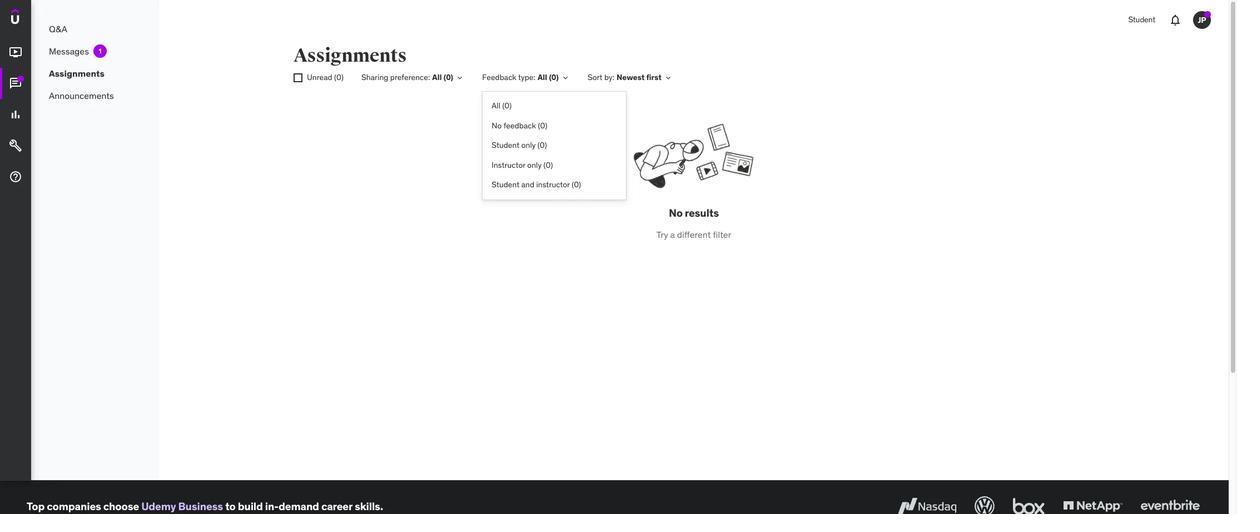 Task type: vqa. For each thing, say whether or not it's contained in the screenshot.
the Unread
yes



Task type: locate. For each thing, give the bounding box(es) containing it.
1 vertical spatial no
[[669, 206, 683, 220]]

unread
[[307, 72, 332, 82]]

student inside student and instructor (0) button
[[492, 180, 520, 190]]

newest
[[617, 72, 645, 82]]

all right 'type:'
[[538, 72, 547, 82]]

(0) right preference:
[[444, 72, 453, 82]]

0 vertical spatial medium image
[[9, 139, 22, 152]]

all down feedback
[[492, 101, 500, 111]]

only up instructor only (0)
[[521, 140, 536, 150]]

no feedback (0) button
[[483, 116, 626, 136]]

q&a link
[[31, 18, 159, 40]]

student only (0) button
[[483, 136, 626, 156]]

1 horizontal spatial no
[[669, 206, 683, 220]]

feedback type: all (0)
[[482, 72, 559, 82]]

student down 'instructor'
[[492, 180, 520, 190]]

unread (0)
[[307, 72, 344, 82]]

assignments
[[294, 44, 407, 67], [49, 68, 104, 79]]

business
[[178, 500, 223, 513]]

2 vertical spatial student
[[492, 180, 520, 190]]

2 vertical spatial medium image
[[9, 108, 22, 121]]

1 horizontal spatial xsmall image
[[664, 73, 673, 82]]

no feedback (0)
[[492, 120, 547, 130]]

sharing
[[361, 72, 388, 82]]

medium image
[[9, 46, 22, 59], [9, 77, 22, 90], [9, 108, 22, 121]]

(0) down the 'all (0)' button
[[538, 120, 547, 130]]

2 xsmall image from the left
[[664, 73, 673, 82]]

no inside button
[[492, 120, 502, 130]]

xsmall image
[[456, 73, 464, 82], [294, 74, 303, 82]]

2 horizontal spatial all
[[538, 72, 547, 82]]

student for student and instructor (0)
[[492, 180, 520, 190]]

2 xsmall image from the left
[[294, 74, 303, 82]]

xsmall image for newest first
[[664, 73, 673, 82]]

by:
[[604, 72, 615, 82]]

only
[[521, 140, 536, 150], [527, 160, 542, 170]]

student
[[1129, 15, 1156, 25], [492, 140, 520, 150], [492, 180, 520, 190]]

0 vertical spatial medium image
[[9, 46, 22, 59]]

xsmall image left sort
[[561, 73, 570, 82]]

student inside student link
[[1129, 15, 1156, 25]]

top
[[27, 500, 45, 513]]

no for no results
[[669, 206, 683, 220]]

all inside the 'all (0)' button
[[492, 101, 500, 111]]

xsmall image
[[561, 73, 570, 82], [664, 73, 673, 82]]

1 horizontal spatial xsmall image
[[456, 73, 464, 82]]

(0)
[[334, 72, 344, 82], [444, 72, 453, 82], [549, 72, 559, 82], [502, 101, 512, 111], [538, 120, 547, 130], [538, 140, 547, 150], [544, 160, 553, 170], [572, 180, 581, 190]]

jp link
[[1189, 7, 1216, 33]]

instructor only (0) button
[[483, 156, 626, 175]]

to
[[225, 500, 236, 513]]

student inside "student only (0)" button
[[492, 140, 520, 150]]

notifications image
[[1169, 13, 1182, 27]]

0 horizontal spatial all
[[432, 72, 442, 82]]

no up a
[[669, 206, 683, 220]]

feedback
[[504, 120, 536, 130]]

type:
[[518, 72, 535, 82]]

student only (0)
[[492, 140, 547, 150]]

xsmall image left feedback
[[456, 73, 464, 82]]

assignments up announcements
[[49, 68, 104, 79]]

student up 'instructor'
[[492, 140, 520, 150]]

1 horizontal spatial all
[[492, 101, 500, 111]]

no
[[492, 120, 502, 130], [669, 206, 683, 220]]

1 vertical spatial medium image
[[9, 170, 22, 184]]

1 vertical spatial medium image
[[9, 77, 22, 90]]

all
[[432, 72, 442, 82], [538, 72, 547, 82], [492, 101, 500, 111]]

1
[[99, 47, 102, 55]]

xsmall image left unread
[[294, 74, 303, 82]]

0 vertical spatial no
[[492, 120, 502, 130]]

all (0)
[[492, 101, 512, 111]]

try a different filter
[[657, 229, 731, 240]]

feedback
[[482, 72, 517, 82]]

volkswagen image
[[973, 494, 997, 514]]

0 vertical spatial student
[[1129, 15, 1156, 25]]

only up student and instructor (0)
[[527, 160, 542, 170]]

choose
[[103, 500, 139, 513]]

student and instructor (0)
[[492, 180, 581, 190]]

0 horizontal spatial xsmall image
[[561, 73, 570, 82]]

0 horizontal spatial xsmall image
[[294, 74, 303, 82]]

all for sharing preference:
[[432, 72, 442, 82]]

and
[[521, 180, 534, 190]]

all right preference:
[[432, 72, 442, 82]]

assignments up unread (0)
[[294, 44, 407, 67]]

career
[[321, 500, 352, 513]]

student left notifications 'icon'
[[1129, 15, 1156, 25]]

1 xsmall image from the left
[[561, 73, 570, 82]]

messages
[[49, 45, 89, 57]]

netapp image
[[1061, 494, 1125, 514]]

eventbrite image
[[1138, 494, 1202, 514]]

1 vertical spatial only
[[527, 160, 542, 170]]

different
[[677, 229, 711, 240]]

medium image
[[9, 139, 22, 152], [9, 170, 22, 184]]

1 xsmall image from the left
[[456, 73, 464, 82]]

only for instructor
[[527, 160, 542, 170]]

0 horizontal spatial no
[[492, 120, 502, 130]]

1 vertical spatial student
[[492, 140, 520, 150]]

0 vertical spatial only
[[521, 140, 536, 150]]

xsmall image right first on the top right of the page
[[664, 73, 673, 82]]

(0) right 'instructor'
[[572, 180, 581, 190]]

no for no feedback (0)
[[492, 120, 502, 130]]

no down all (0)
[[492, 120, 502, 130]]



Task type: describe. For each thing, give the bounding box(es) containing it.
filter
[[713, 229, 731, 240]]

2 medium image from the top
[[9, 170, 22, 184]]

3 medium image from the top
[[9, 108, 22, 121]]

no results
[[669, 206, 719, 220]]

(0) down "student only (0)" button
[[544, 160, 553, 170]]

instructor
[[536, 180, 570, 190]]

student link
[[1122, 7, 1162, 33]]

1 horizontal spatial assignments
[[294, 44, 407, 67]]

(0) down the no feedback (0) button
[[538, 140, 547, 150]]

results
[[685, 206, 719, 220]]

1 medium image from the top
[[9, 46, 22, 59]]

sort
[[588, 72, 603, 82]]

demand
[[279, 500, 319, 513]]

(0) up the no feedback (0)
[[502, 101, 512, 111]]

jp
[[1198, 15, 1206, 25]]

assignments link
[[31, 62, 159, 85]]

top companies choose udemy business to build in-demand career skills.
[[27, 500, 383, 513]]

all (0) button
[[483, 96, 626, 116]]

box image
[[1010, 494, 1048, 514]]

build
[[238, 500, 263, 513]]

all for feedback type:
[[538, 72, 547, 82]]

first
[[646, 72, 662, 82]]

announcements link
[[31, 85, 159, 107]]

2 medium image from the top
[[9, 77, 22, 90]]

udemy business link
[[141, 500, 223, 513]]

only for student
[[521, 140, 536, 150]]

instructor
[[492, 160, 525, 170]]

instructor only (0)
[[492, 160, 553, 170]]

q&a
[[49, 23, 67, 34]]

a
[[670, 229, 675, 240]]

(0) inside button
[[572, 180, 581, 190]]

xsmall image for all (0)
[[561, 73, 570, 82]]

nasdaq image
[[895, 494, 959, 514]]

skills.
[[355, 500, 383, 513]]

student for student only (0)
[[492, 140, 520, 150]]

0 horizontal spatial assignments
[[49, 68, 104, 79]]

you have alerts image
[[1204, 11, 1211, 18]]

student for student
[[1129, 15, 1156, 25]]

preference:
[[390, 72, 430, 82]]

1 medium image from the top
[[9, 139, 22, 152]]

announcements
[[49, 90, 114, 101]]

companies
[[47, 500, 101, 513]]

udemy
[[141, 500, 176, 513]]

sort by: newest first
[[588, 72, 662, 82]]

in-
[[265, 500, 279, 513]]

sharing preference: all (0)
[[361, 72, 453, 82]]

try
[[657, 229, 668, 240]]

(0) right 'type:'
[[549, 72, 559, 82]]

student and instructor (0) button
[[483, 175, 626, 195]]

udemy image
[[11, 9, 62, 28]]

(0) right unread
[[334, 72, 344, 82]]



